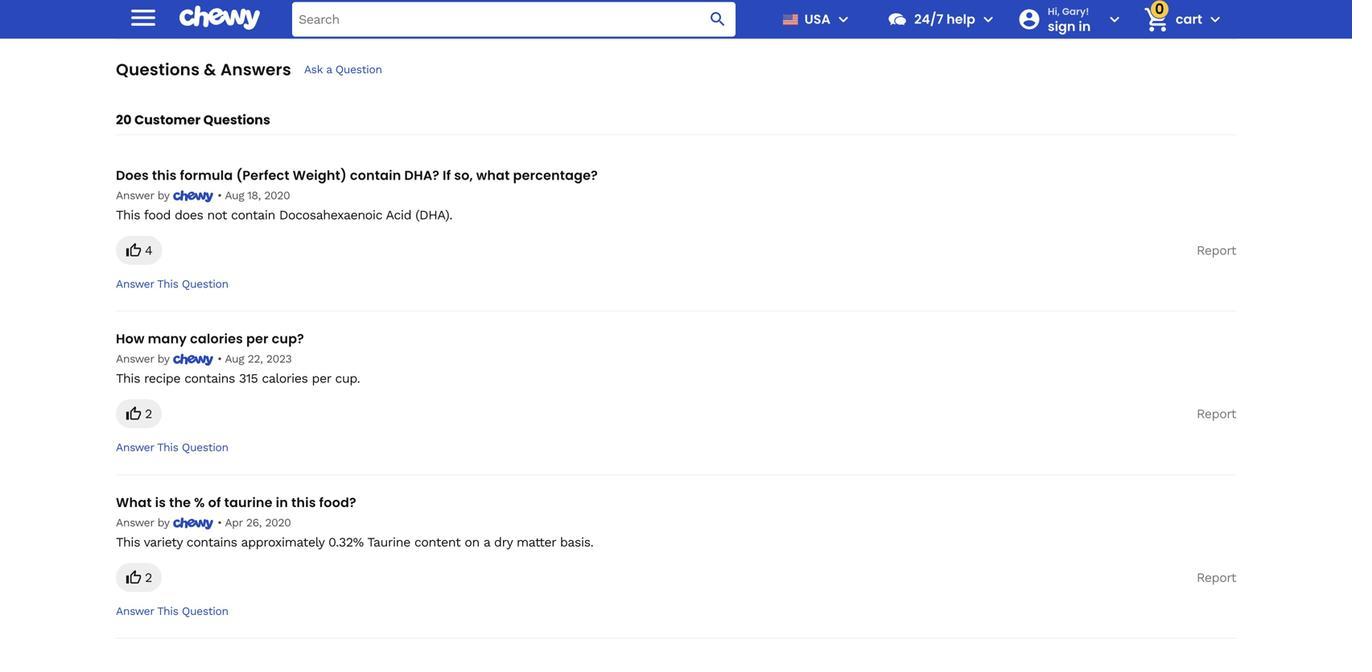 Task type: locate. For each thing, give the bounding box(es) containing it.
matter
[[517, 535, 556, 550]]

docosahexaenoic
[[279, 207, 383, 223]]

18,
[[247, 189, 261, 202]]

1 report from the top
[[1197, 243, 1237, 258]]

answer by down "does"
[[116, 189, 173, 202]]

1 horizontal spatial contain
[[350, 166, 401, 184]]

1 2 from the top
[[145, 406, 152, 422]]

0 vertical spatial •
[[217, 189, 222, 202]]

1 horizontal spatial a
[[484, 535, 490, 550]]

2020
[[264, 189, 290, 202], [265, 516, 291, 529]]

•
[[217, 189, 222, 202], [217, 352, 222, 366], [217, 516, 222, 529]]

2 down recipe
[[145, 406, 152, 422]]

1 vertical spatial by
[[158, 352, 169, 366]]

0 vertical spatial 2 button
[[116, 400, 162, 429]]

1 horizontal spatial this
[[291, 493, 316, 512]]

1 vertical spatial contains
[[187, 535, 237, 550]]

question for cup?
[[182, 441, 228, 454]]

3 chewy image from the top
[[173, 518, 214, 530]]

answer this question
[[116, 277, 228, 291], [116, 441, 228, 454], [116, 605, 228, 618]]

2 for how
[[145, 406, 152, 422]]

• down how many calories per cup?
[[217, 352, 222, 366]]

1 vertical spatial •
[[217, 352, 222, 366]]

by up food
[[158, 189, 169, 202]]

2
[[145, 406, 152, 422], [145, 570, 152, 585]]

percentage?
[[513, 166, 598, 184]]

2020 up this food does not contain docosahexaenoic acid (dha).
[[264, 189, 290, 202]]

report button
[[1197, 236, 1237, 265], [1197, 400, 1237, 429], [1197, 563, 1237, 592]]

this recipe contains 315 calories per cup.
[[116, 371, 360, 386]]

question
[[336, 63, 382, 76], [182, 277, 228, 291], [182, 441, 228, 454], [182, 605, 228, 618]]

2 by from the top
[[158, 352, 169, 366]]

answer down "how"
[[116, 352, 154, 366]]

aug left 18,
[[225, 189, 244, 202]]

this
[[152, 166, 177, 184], [291, 493, 316, 512]]

0 vertical spatial answer by
[[116, 189, 173, 202]]

this left food
[[116, 207, 140, 223]]

contain down 18,
[[231, 207, 275, 223]]

answer this question down variety
[[116, 605, 228, 618]]

contain
[[350, 166, 401, 184], [231, 207, 275, 223]]

contains left 315
[[184, 371, 235, 386]]

3 by from the top
[[158, 516, 169, 529]]

answer up what
[[116, 441, 154, 454]]

per left cup.
[[312, 371, 331, 386]]

answer this question up the
[[116, 441, 228, 454]]

1 vertical spatial answer this question
[[116, 441, 228, 454]]

1 vertical spatial report button
[[1197, 400, 1237, 429]]

by up variety
[[158, 516, 169, 529]]

answer by down "how"
[[116, 352, 173, 366]]

account menu image
[[1105, 10, 1125, 29]]

questions down answers
[[203, 111, 270, 129]]

2 answer this question button from the top
[[116, 441, 228, 455]]

chewy image
[[173, 190, 214, 203], [173, 354, 214, 366], [173, 518, 214, 530]]

0 vertical spatial calories
[[190, 330, 243, 348]]

2 vertical spatial report
[[1197, 570, 1237, 585]]

0 vertical spatial chewy image
[[173, 190, 214, 203]]

1 vertical spatial 2
[[145, 570, 152, 585]]

• up not
[[217, 189, 222, 202]]

1 2 button from the top
[[116, 400, 162, 429]]

answer this question button down variety
[[116, 604, 228, 619]]

• apr 26, 2020
[[214, 516, 291, 529]]

5 answer from the top
[[116, 516, 154, 529]]

2 vertical spatial answer this question
[[116, 605, 228, 618]]

24/7
[[915, 10, 944, 28]]

4 button
[[116, 236, 162, 265]]

answer
[[116, 189, 154, 202], [116, 277, 154, 291], [116, 352, 154, 366], [116, 441, 154, 454], [116, 516, 154, 529], [116, 605, 154, 618]]

0 vertical spatial by
[[158, 189, 169, 202]]

2 report button from the top
[[1197, 400, 1237, 429]]

what
[[476, 166, 510, 184]]

answer down 4 button
[[116, 277, 154, 291]]

1 by from the top
[[158, 189, 169, 202]]

0 vertical spatial answer this question button
[[116, 277, 228, 292]]

2 down variety
[[145, 570, 152, 585]]

by for this
[[158, 189, 169, 202]]

does this formula (perfect weight) contain dha?  if so, what percentage?
[[116, 166, 598, 184]]

2 vertical spatial chewy image
[[173, 518, 214, 530]]

calories down 2023
[[262, 371, 308, 386]]

3 answer by from the top
[[116, 516, 173, 529]]

variety
[[144, 535, 183, 550]]

2 button down variety
[[116, 563, 162, 592]]

2 chewy image from the top
[[173, 354, 214, 366]]

contain up the acid
[[350, 166, 401, 184]]

how many calories per cup?
[[116, 330, 304, 348]]

menu image
[[127, 1, 159, 34], [834, 10, 854, 29]]

what
[[116, 493, 152, 512]]

answer by
[[116, 189, 173, 202], [116, 352, 173, 366], [116, 516, 173, 529]]

how
[[116, 330, 145, 348]]

2 answer by from the top
[[116, 352, 173, 366]]

• for %
[[217, 516, 222, 529]]

answer this question button down "4" at the top left
[[116, 277, 228, 292]]

1 • from the top
[[217, 189, 222, 202]]

2 • from the top
[[217, 352, 222, 366]]

calories
[[190, 330, 243, 348], [262, 371, 308, 386]]

answer down variety
[[116, 605, 154, 618]]

menu image left "chewy home" image
[[127, 1, 159, 34]]

Search text field
[[292, 2, 736, 37]]

questions
[[116, 58, 200, 81], [203, 111, 270, 129]]

1 vertical spatial contain
[[231, 207, 275, 223]]

contains down apr
[[187, 535, 237, 550]]

by
[[158, 189, 169, 202], [158, 352, 169, 366], [158, 516, 169, 529]]

3 answer this question from the top
[[116, 605, 228, 618]]

1 answer this question button from the top
[[116, 277, 228, 292]]

a right on in the bottom of the page
[[484, 535, 490, 550]]

answer this question down "4" at the top left
[[116, 277, 228, 291]]

contains for the
[[187, 535, 237, 550]]

3 • from the top
[[217, 516, 222, 529]]

this left variety
[[116, 535, 140, 550]]

0.32%
[[329, 535, 364, 550]]

answer down "does"
[[116, 189, 154, 202]]

2 2 from the top
[[145, 570, 152, 585]]

• for per
[[217, 352, 222, 366]]

2 answer this question from the top
[[116, 441, 228, 454]]

answer this question button for is
[[116, 604, 228, 619]]

3 report button from the top
[[1197, 563, 1237, 592]]

answer this question button up the
[[116, 441, 228, 455]]

aug for calories
[[225, 352, 244, 366]]

1 horizontal spatial calories
[[262, 371, 308, 386]]

0 vertical spatial per
[[246, 330, 269, 348]]

chewy image down %
[[173, 518, 214, 530]]

2023
[[266, 352, 292, 366]]

2 for what
[[145, 570, 152, 585]]

questions up customer
[[116, 58, 200, 81]]

questions & answers
[[116, 58, 291, 81]]

2 vertical spatial answer by
[[116, 516, 173, 529]]

customer
[[134, 111, 201, 129]]

calories up the • aug 22, 2023
[[190, 330, 243, 348]]

this down 4 button
[[157, 277, 178, 291]]

menu image right usa
[[834, 10, 854, 29]]

this right "does"
[[152, 166, 177, 184]]

2 vertical spatial •
[[217, 516, 222, 529]]

this
[[116, 207, 140, 223], [157, 277, 178, 291], [116, 371, 140, 386], [157, 441, 178, 454], [116, 535, 140, 550], [157, 605, 178, 618]]

answer this question button for this
[[116, 277, 228, 292]]

0 vertical spatial contains
[[184, 371, 235, 386]]

%
[[194, 493, 205, 512]]

0 horizontal spatial contain
[[231, 207, 275, 223]]

4
[[145, 243, 152, 258]]

1 vertical spatial per
[[312, 371, 331, 386]]

1 horizontal spatial questions
[[203, 111, 270, 129]]

3 report from the top
[[1197, 570, 1237, 585]]

report for so,
[[1197, 243, 1237, 258]]

2 button
[[116, 400, 162, 429], [116, 563, 162, 592]]

0 vertical spatial a
[[326, 63, 332, 76]]

3 answer from the top
[[116, 352, 154, 366]]

(dha).
[[416, 207, 453, 223]]

cup.
[[335, 371, 360, 386]]

0 vertical spatial answer this question
[[116, 277, 228, 291]]

answer by down what
[[116, 516, 173, 529]]

this right the in
[[291, 493, 316, 512]]

help menu image
[[979, 10, 998, 29]]

1 answer this question from the top
[[116, 277, 228, 291]]

1 vertical spatial 2 button
[[116, 563, 162, 592]]

chewy image for calories
[[173, 354, 214, 366]]

2 button for what
[[116, 563, 162, 592]]

0 vertical spatial report button
[[1197, 236, 1237, 265]]

2 aug from the top
[[225, 352, 244, 366]]

hi, gary! sign in
[[1048, 5, 1091, 35]]

2 button for how
[[116, 400, 162, 429]]

0 vertical spatial report
[[1197, 243, 1237, 258]]

2 vertical spatial by
[[158, 516, 169, 529]]

submit search image
[[709, 10, 728, 29]]

usa button
[[776, 0, 854, 39]]

if
[[443, 166, 451, 184]]

22,
[[248, 352, 263, 366]]

• aug 22, 2023
[[214, 352, 292, 366]]

2 vertical spatial answer this question button
[[116, 604, 228, 619]]

2 2 button from the top
[[116, 563, 162, 592]]

0 vertical spatial questions
[[116, 58, 200, 81]]

0 vertical spatial aug
[[225, 189, 244, 202]]

answer down what
[[116, 516, 154, 529]]

acid
[[386, 207, 412, 223]]

2020 for of
[[265, 516, 291, 529]]

on
[[465, 535, 480, 550]]

a right 'ask'
[[326, 63, 332, 76]]

1 report button from the top
[[1197, 236, 1237, 265]]

answer this question button for many
[[116, 441, 228, 455]]

report
[[1197, 243, 1237, 258], [1197, 406, 1237, 422], [1197, 570, 1237, 585]]

1 vertical spatial answer by
[[116, 352, 173, 366]]

1 vertical spatial report
[[1197, 406, 1237, 422]]

0 horizontal spatial a
[[326, 63, 332, 76]]

2 vertical spatial report button
[[1197, 563, 1237, 592]]

sign
[[1048, 17, 1076, 35]]

2 button down recipe
[[116, 400, 162, 429]]

0 horizontal spatial this
[[152, 166, 177, 184]]

contains
[[184, 371, 235, 386], [187, 535, 237, 550]]

by up recipe
[[158, 352, 169, 366]]

items image
[[1143, 5, 1171, 34]]

2020 up approximately
[[265, 516, 291, 529]]

per up 22,
[[246, 330, 269, 348]]

help
[[947, 10, 976, 28]]

a
[[326, 63, 332, 76], [484, 535, 490, 550]]

per
[[246, 330, 269, 348], [312, 371, 331, 386]]

in
[[276, 493, 288, 512]]

1 vertical spatial 2020
[[265, 516, 291, 529]]

1 vertical spatial calories
[[262, 371, 308, 386]]

1 horizontal spatial per
[[312, 371, 331, 386]]

3 answer this question button from the top
[[116, 604, 228, 619]]

aug
[[225, 189, 244, 202], [225, 352, 244, 366]]

aug up this recipe contains 315 calories per cup.
[[225, 352, 244, 366]]

chewy image up does
[[173, 190, 214, 203]]

1 vertical spatial chewy image
[[173, 354, 214, 366]]

• left apr
[[217, 516, 222, 529]]

does
[[175, 207, 203, 223]]

0 vertical spatial 2020
[[264, 189, 290, 202]]

1 answer by from the top
[[116, 189, 173, 202]]

of
[[208, 493, 221, 512]]

contains for calories
[[184, 371, 235, 386]]

1 vertical spatial answer this question button
[[116, 441, 228, 455]]

1 vertical spatial aug
[[225, 352, 244, 366]]

0 vertical spatial 2
[[145, 406, 152, 422]]

chewy image down how many calories per cup?
[[173, 354, 214, 366]]

1 chewy image from the top
[[173, 190, 214, 203]]

1 horizontal spatial menu image
[[834, 10, 854, 29]]

answer this question button
[[116, 277, 228, 292], [116, 441, 228, 455], [116, 604, 228, 619]]

1 vertical spatial questions
[[203, 111, 270, 129]]

1 aug from the top
[[225, 189, 244, 202]]



Task type: vqa. For each thing, say whether or not it's contained in the screenshot.
need
no



Task type: describe. For each thing, give the bounding box(es) containing it.
gary!
[[1063, 5, 1090, 18]]

this down variety
[[157, 605, 178, 618]]

• aug 18, 2020
[[214, 189, 290, 202]]

answers
[[221, 58, 291, 81]]

apr
[[225, 516, 243, 529]]

dha?
[[405, 166, 440, 184]]

24/7 help link
[[881, 0, 976, 39]]

ask a question button
[[304, 62, 382, 77]]

question for of
[[182, 605, 228, 618]]

basis.
[[560, 535, 594, 550]]

4 answer from the top
[[116, 441, 154, 454]]

dry
[[494, 535, 513, 550]]

chewy image for formula
[[173, 190, 214, 203]]

the
[[169, 493, 191, 512]]

cart menu image
[[1206, 10, 1226, 29]]

so,
[[454, 166, 473, 184]]

6 answer from the top
[[116, 605, 154, 618]]

answer by for does
[[116, 189, 173, 202]]

this up is
[[157, 441, 178, 454]]

does
[[116, 166, 149, 184]]

aug for formula
[[225, 189, 244, 202]]

many
[[148, 330, 187, 348]]

24/7 help
[[915, 10, 976, 28]]

0 horizontal spatial menu image
[[127, 1, 159, 34]]

answer by for what
[[116, 516, 173, 529]]

taurine
[[224, 493, 273, 512]]

question inside ask a question button
[[336, 63, 382, 76]]

26,
[[246, 516, 262, 529]]

question for weight)
[[182, 277, 228, 291]]

cart
[[1176, 10, 1203, 28]]

by for many
[[158, 352, 169, 366]]

in
[[1079, 17, 1091, 35]]

is
[[155, 493, 166, 512]]

weight)
[[293, 166, 347, 184]]

report button for food?
[[1197, 563, 1237, 592]]

cup?
[[272, 330, 304, 348]]

answer this question for this
[[116, 277, 228, 291]]

this food does not contain docosahexaenoic acid (dha).
[[116, 207, 453, 223]]

answer this question for is
[[116, 605, 228, 618]]

ask
[[304, 63, 323, 76]]

hi,
[[1048, 5, 1060, 18]]

answer by for how
[[116, 352, 173, 366]]

this variety contains approximately 0.32% taurine content on a dry matter basis.
[[116, 535, 594, 550]]

what is the % of taurine in this food?
[[116, 493, 357, 512]]

usa
[[805, 10, 831, 28]]

0 vertical spatial this
[[152, 166, 177, 184]]

by for is
[[158, 516, 169, 529]]

chewy support image
[[887, 9, 908, 30]]

chewy image for the
[[173, 518, 214, 530]]

report button for so,
[[1197, 236, 1237, 265]]

0 horizontal spatial questions
[[116, 58, 200, 81]]

recipe
[[144, 371, 180, 386]]

Product search field
[[292, 2, 736, 37]]

report for food?
[[1197, 570, 1237, 585]]

0 horizontal spatial per
[[246, 330, 269, 348]]

approximately
[[241, 535, 325, 550]]

2 answer from the top
[[116, 277, 154, 291]]

20 customer questions
[[116, 111, 270, 129]]

&
[[204, 58, 217, 81]]

a inside button
[[326, 63, 332, 76]]

2 report from the top
[[1197, 406, 1237, 422]]

not
[[207, 207, 227, 223]]

answer this question for many
[[116, 441, 228, 454]]

2020 for weight)
[[264, 189, 290, 202]]

(perfect
[[236, 166, 290, 184]]

0 vertical spatial contain
[[350, 166, 401, 184]]

menu image inside usa dropdown button
[[834, 10, 854, 29]]

20
[[116, 111, 132, 129]]

taurine
[[367, 535, 411, 550]]

chewy home image
[[180, 0, 260, 36]]

1 vertical spatial a
[[484, 535, 490, 550]]

• for (perfect
[[217, 189, 222, 202]]

this left recipe
[[116, 371, 140, 386]]

ask a question
[[304, 63, 382, 76]]

1 answer from the top
[[116, 189, 154, 202]]

0 horizontal spatial calories
[[190, 330, 243, 348]]

content
[[415, 535, 461, 550]]

formula
[[180, 166, 233, 184]]

food
[[144, 207, 171, 223]]

1 vertical spatial this
[[291, 493, 316, 512]]

315
[[239, 371, 258, 386]]

food?
[[319, 493, 357, 512]]

cart link
[[1138, 0, 1203, 39]]



